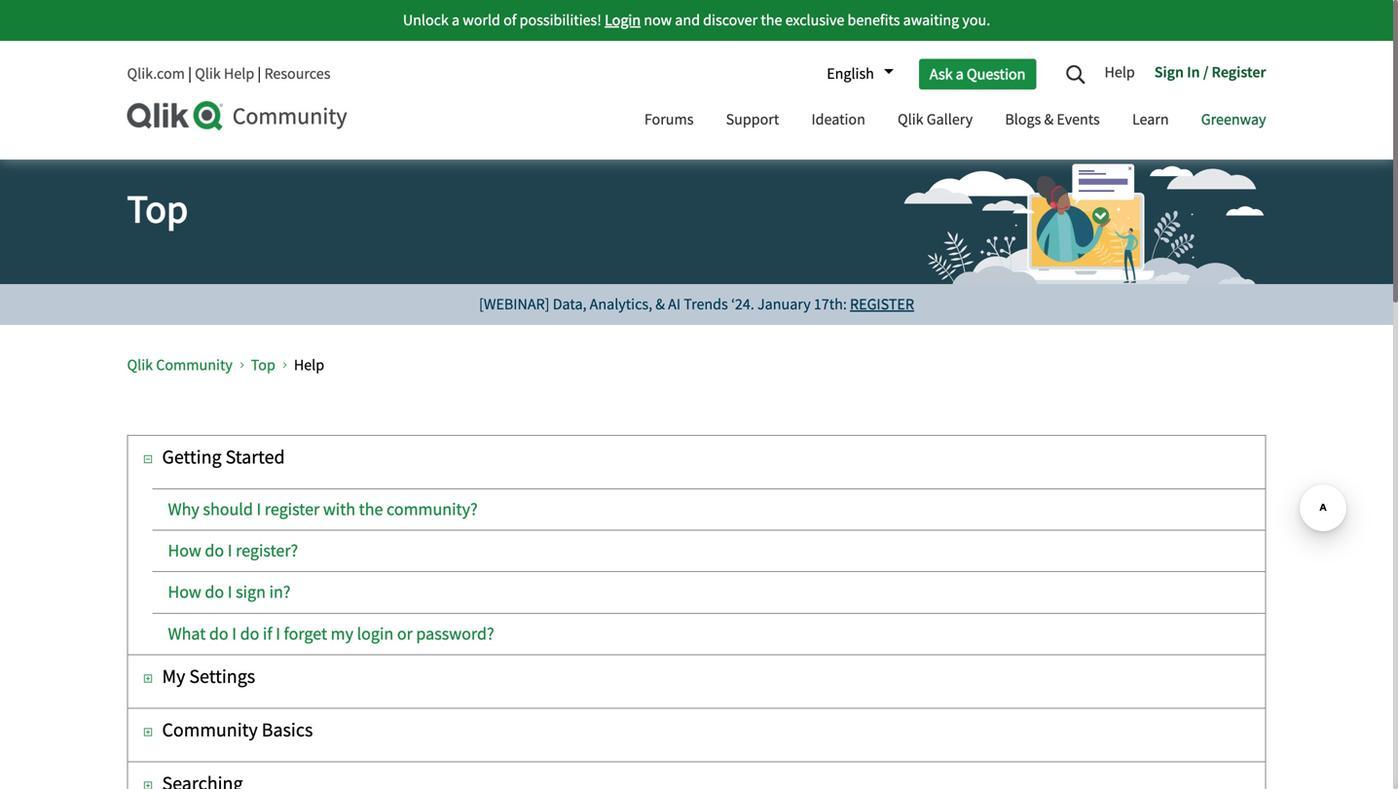 Task type: describe. For each thing, give the bounding box(es) containing it.
2 | from the left
[[257, 64, 261, 84]]

awaiting
[[903, 10, 959, 30]]

register
[[850, 295, 914, 314]]

why should i register with the community?
[[168, 499, 478, 521]]

of
[[503, 10, 516, 30]]

password?
[[416, 623, 494, 645]]

question
[[967, 64, 1026, 84]]

forums
[[644, 110, 694, 129]]

register link
[[850, 295, 914, 314]]

1 vertical spatial community
[[156, 355, 233, 375]]

world
[[463, 10, 500, 30]]

i right if
[[276, 623, 280, 645]]

community link
[[127, 101, 610, 131]]

qlik community
[[127, 355, 233, 375]]

ask a question
[[930, 64, 1026, 84]]

0 vertical spatial top
[[127, 185, 188, 235]]

do for sign
[[205, 581, 224, 604]]

how for how do i register?
[[168, 540, 201, 562]]

do for register?
[[205, 540, 224, 562]]

[webinar]
[[479, 295, 550, 314]]

learn button
[[1118, 92, 1184, 150]]

sign
[[1155, 62, 1184, 82]]

exclusive
[[785, 10, 844, 30]]

qlik community link
[[127, 355, 233, 375]]

what do i do if i forget my login or password? button
[[168, 623, 494, 645]]

list containing getting started
[[127, 435, 1266, 790]]

my
[[162, 664, 185, 690]]

do for do
[[209, 623, 228, 645]]

1 | from the left
[[188, 64, 192, 84]]

how do i register? button
[[168, 540, 298, 562]]

with
[[323, 499, 355, 521]]

list containing qlik community
[[127, 340, 1213, 391]]

my
[[331, 623, 353, 645]]

possibilities!
[[520, 10, 602, 30]]

0 horizontal spatial the
[[359, 499, 383, 521]]

community basics
[[162, 718, 313, 743]]

ideation
[[811, 110, 865, 129]]

how do i register?
[[168, 540, 298, 562]]

gallery
[[927, 110, 973, 129]]

trends
[[684, 295, 728, 314]]

why should i register with the community? button
[[168, 499, 478, 521]]

sign in / register
[[1155, 62, 1266, 82]]

i for sign
[[228, 581, 232, 604]]

login
[[357, 623, 394, 645]]

qlik.com | qlik help | resources
[[127, 64, 330, 84]]

benefits
[[848, 10, 900, 30]]

1 horizontal spatial qlik
[[195, 64, 221, 84]]

blogs & events
[[1005, 110, 1100, 129]]

ask a question link
[[919, 59, 1036, 89]]

unlock
[[403, 10, 449, 30]]

getting
[[162, 445, 222, 470]]

top inside list
[[251, 355, 275, 375]]

/
[[1203, 62, 1209, 82]]

or
[[397, 623, 413, 645]]

learn
[[1132, 110, 1169, 129]]

qlik.com
[[127, 64, 185, 84]]

17th:
[[814, 295, 847, 314]]

ask
[[930, 64, 953, 84]]

english button
[[817, 57, 894, 91]]

forums button
[[630, 92, 708, 150]]

and
[[675, 10, 700, 30]]

community basics button
[[128, 709, 328, 752]]

how do i sign in? button
[[168, 581, 290, 604]]

a for ask
[[956, 64, 964, 84]]

my settings button
[[128, 656, 271, 698]]

[webinar]  data, analytics, & ai trends '24. january 17th: register
[[479, 295, 914, 314]]

sign
[[236, 581, 266, 604]]

you.
[[962, 10, 990, 30]]

why
[[168, 499, 199, 521]]

register
[[265, 499, 320, 521]]

qlik image
[[127, 101, 224, 130]]

qlik gallery
[[898, 110, 973, 129]]

login
[[605, 10, 641, 30]]



Task type: locate. For each thing, give the bounding box(es) containing it.
community for community
[[232, 102, 347, 131]]

community down resources link at the left top of page
[[232, 102, 347, 131]]

i left sign
[[228, 581, 232, 604]]

january
[[758, 295, 811, 314]]

greenway link
[[1187, 92, 1281, 150]]

blogs
[[1005, 110, 1041, 129]]

basics
[[262, 718, 313, 743]]

community down the my settings
[[162, 718, 258, 743]]

support
[[726, 110, 779, 129]]

| right qlik help 'link'
[[257, 64, 261, 84]]

help
[[1105, 62, 1135, 82], [224, 64, 254, 84], [294, 355, 324, 375]]

1 horizontal spatial top
[[251, 355, 275, 375]]

1 horizontal spatial &
[[1044, 110, 1054, 129]]

list containing why should i register with the community?
[[128, 489, 1265, 655]]

help inside list
[[294, 355, 324, 375]]

login link
[[605, 10, 641, 30]]

i
[[257, 499, 261, 521], [228, 540, 232, 562], [228, 581, 232, 604], [232, 623, 237, 645], [276, 623, 280, 645]]

0 horizontal spatial help
[[224, 64, 254, 84]]

getting started
[[162, 445, 285, 470]]

0 horizontal spatial a
[[452, 10, 460, 30]]

& right blogs on the right
[[1044, 110, 1054, 129]]

do left if
[[240, 623, 259, 645]]

i left register?
[[228, 540, 232, 562]]

discover
[[703, 10, 758, 30]]

qlik.com link
[[127, 64, 185, 84]]

|
[[188, 64, 192, 84], [257, 64, 261, 84]]

0 vertical spatial the
[[761, 10, 782, 30]]

a left world
[[452, 10, 460, 30]]

qlik inside list
[[127, 355, 153, 375]]

do left sign
[[205, 581, 224, 604]]

support button
[[711, 92, 794, 150]]

help left the sign
[[1105, 62, 1135, 82]]

blogs & events button
[[991, 92, 1115, 150]]

community for community basics
[[162, 718, 258, 743]]

i for register?
[[228, 540, 232, 562]]

in?
[[269, 581, 290, 604]]

list
[[127, 340, 1213, 391], [127, 435, 1266, 790], [128, 489, 1265, 655]]

resources link
[[264, 64, 330, 84]]

how do i sign in?
[[168, 581, 290, 604]]

register
[[1212, 62, 1266, 82]]

do right what
[[209, 623, 228, 645]]

greenway
[[1201, 110, 1266, 129]]

qlik inside menu bar
[[898, 110, 924, 129]]

1 vertical spatial top
[[251, 355, 275, 375]]

how for how do i sign in?
[[168, 581, 201, 604]]

1 horizontal spatial the
[[761, 10, 782, 30]]

1 vertical spatial &
[[656, 295, 665, 314]]

getting started button
[[128, 436, 300, 479]]

analytics,
[[590, 295, 652, 314]]

help link
[[1105, 55, 1145, 92]]

how down the why
[[168, 540, 201, 562]]

1 horizontal spatial help
[[294, 355, 324, 375]]

0 vertical spatial a
[[452, 10, 460, 30]]

events
[[1057, 110, 1100, 129]]

a for unlock
[[452, 10, 460, 30]]

a right ask
[[956, 64, 964, 84]]

1 vertical spatial a
[[956, 64, 964, 84]]

do
[[205, 540, 224, 562], [205, 581, 224, 604], [209, 623, 228, 645], [240, 623, 259, 645]]

2 horizontal spatial help
[[1105, 62, 1135, 82]]

how up what
[[168, 581, 201, 604]]

top right qlik community link at the top left of page
[[251, 355, 275, 375]]

i left if
[[232, 623, 237, 645]]

how
[[168, 540, 201, 562], [168, 581, 201, 604]]

the right with
[[359, 499, 383, 521]]

top
[[127, 185, 188, 235], [251, 355, 275, 375]]

what
[[168, 623, 206, 645]]

english
[[827, 64, 874, 84]]

qlik for qlik gallery
[[898, 110, 924, 129]]

do down the "should"
[[205, 540, 224, 562]]

settings
[[189, 664, 255, 690]]

0 vertical spatial &
[[1044, 110, 1054, 129]]

0 horizontal spatial top
[[127, 185, 188, 235]]

the right 'discover'
[[761, 10, 782, 30]]

2 vertical spatial qlik
[[127, 355, 153, 375]]

qlik for qlik community
[[127, 355, 153, 375]]

now
[[644, 10, 672, 30]]

& inside popup button
[[1044, 110, 1054, 129]]

0 horizontal spatial |
[[188, 64, 192, 84]]

1 horizontal spatial |
[[257, 64, 261, 84]]

i for do
[[232, 623, 237, 645]]

resources
[[264, 64, 330, 84]]

started
[[225, 445, 285, 470]]

qlik help link
[[195, 64, 254, 84]]

community inside community link
[[232, 102, 347, 131]]

2 vertical spatial community
[[162, 718, 258, 743]]

what do i do if i forget my login or password?
[[168, 623, 494, 645]]

community inside community basics dropdown button
[[162, 718, 258, 743]]

2 horizontal spatial qlik
[[898, 110, 924, 129]]

help right top link
[[294, 355, 324, 375]]

i for register
[[257, 499, 261, 521]]

ideation button
[[797, 92, 880, 150]]

register?
[[236, 540, 298, 562]]

top link
[[251, 355, 275, 375]]

0 horizontal spatial qlik
[[127, 355, 153, 375]]

forget
[[284, 623, 327, 645]]

&
[[1044, 110, 1054, 129], [656, 295, 665, 314]]

1 horizontal spatial a
[[956, 64, 964, 84]]

data,
[[553, 295, 587, 314]]

should
[[203, 499, 253, 521]]

| right qlik.com link
[[188, 64, 192, 84]]

menu bar containing forums
[[630, 92, 1281, 150]]

unlock a world of possibilities! login now and discover the exclusive benefits awaiting you.
[[403, 10, 990, 30]]

community left top link
[[156, 355, 233, 375]]

help left resources link at the left top of page
[[224, 64, 254, 84]]

a
[[452, 10, 460, 30], [956, 64, 964, 84]]

1 vertical spatial the
[[359, 499, 383, 521]]

i right the "should"
[[257, 499, 261, 521]]

0 vertical spatial community
[[232, 102, 347, 131]]

the
[[761, 10, 782, 30], [359, 499, 383, 521]]

community
[[232, 102, 347, 131], [156, 355, 233, 375], [162, 718, 258, 743]]

1 how from the top
[[168, 540, 201, 562]]

1 vertical spatial qlik
[[898, 110, 924, 129]]

ai
[[668, 295, 681, 314]]

if
[[263, 623, 272, 645]]

2 how from the top
[[168, 581, 201, 604]]

in
[[1187, 62, 1200, 82]]

community?
[[387, 499, 478, 521]]

my settings
[[162, 664, 255, 690]]

menu bar
[[630, 92, 1281, 150]]

qlik
[[195, 64, 221, 84], [898, 110, 924, 129], [127, 355, 153, 375]]

qlik gallery link
[[883, 92, 987, 150]]

& left ai
[[656, 295, 665, 314]]

sign in / register link
[[1145, 55, 1266, 92]]

0 vertical spatial qlik
[[195, 64, 221, 84]]

1 vertical spatial how
[[168, 581, 201, 604]]

top down qlik 'image'
[[127, 185, 188, 235]]

0 vertical spatial how
[[168, 540, 201, 562]]

0 horizontal spatial &
[[656, 295, 665, 314]]

'24.
[[731, 295, 754, 314]]



Task type: vqa. For each thing, say whether or not it's contained in the screenshot.
Sign In / Register Link
yes



